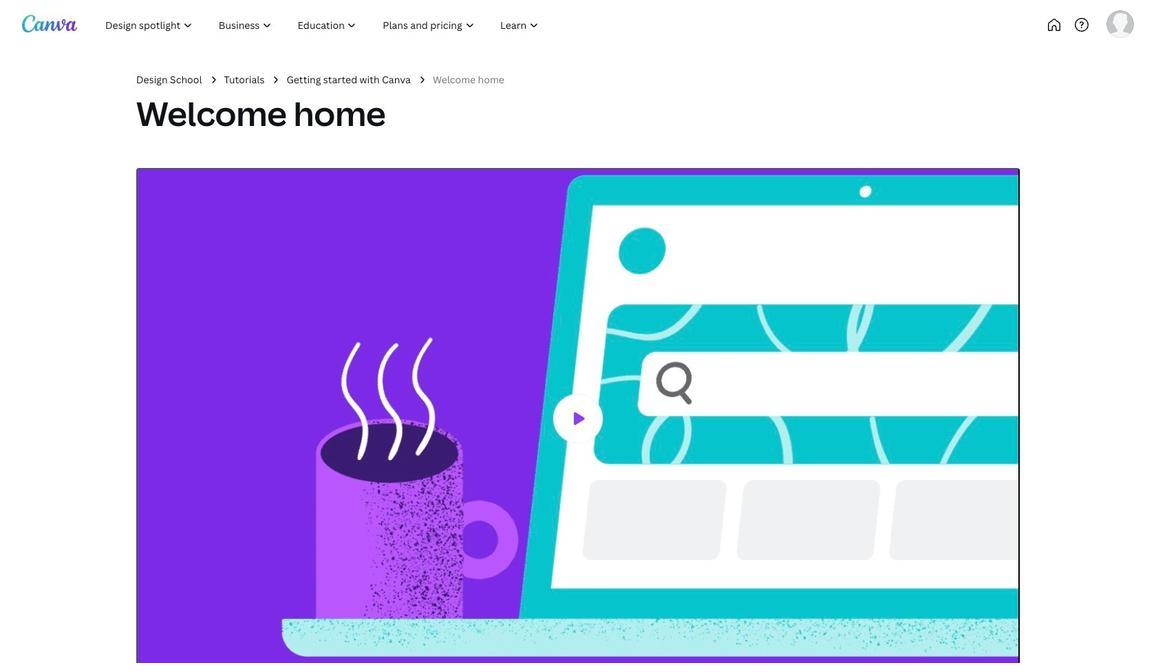 Task type: locate. For each thing, give the bounding box(es) containing it.
1 image
[[138, 170, 1019, 663]]

top level navigation element
[[94, 11, 597, 39]]



Task type: vqa. For each thing, say whether or not it's contained in the screenshot.
the
no



